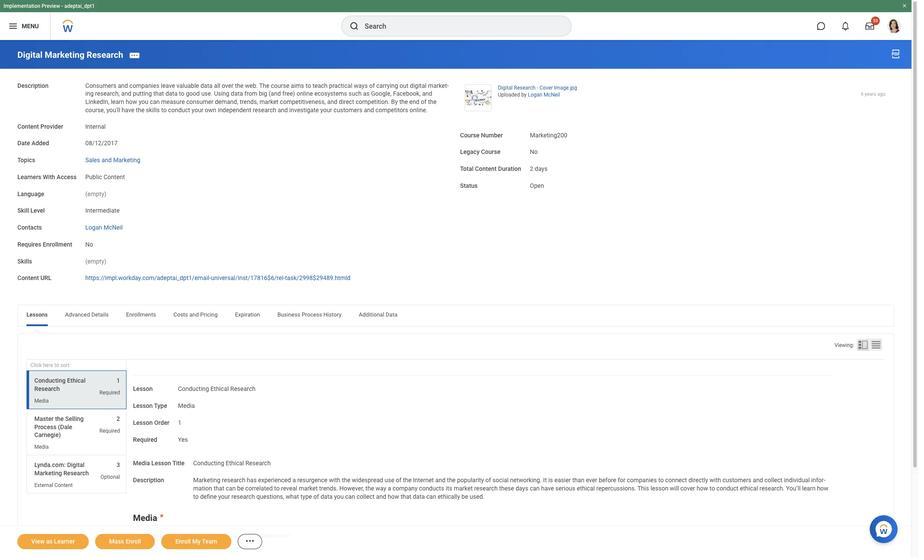 Task type: vqa. For each thing, say whether or not it's contained in the screenshot.


Task type: describe. For each thing, give the bounding box(es) containing it.
to up the lesson
[[659, 477, 664, 484]]

media lesson title element
[[193, 455, 271, 468]]

research.mov
[[257, 533, 290, 539]]

lesson order
[[133, 419, 169, 426]]

process inside "tab list"
[[302, 312, 322, 318]]

profile logan mcneil image
[[888, 19, 902, 35]]

ecosystems
[[315, 90, 347, 97]]

of right ways
[[370, 82, 375, 89]]

of right type
[[314, 493, 319, 500]]

0 vertical spatial a
[[293, 477, 296, 484]]

0 vertical spatial collect
[[765, 477, 783, 484]]

Search Workday  search field
[[365, 17, 554, 36]]

Toggle to Grid view radio
[[871, 339, 883, 351]]

and down digital
[[423, 90, 433, 97]]

close environment banner image
[[903, 3, 908, 8]]

and left putting
[[121, 90, 131, 97]]

sales and marketing
[[85, 157, 140, 164]]

conducting ethical research inside "list box"
[[34, 377, 86, 392]]

content for total content duration
[[475, 165, 497, 172]]

inbox large image
[[866, 22, 875, 30]]

to inside popup button
[[54, 363, 59, 369]]

days inside marketing research has experienced a resurgence with the widespread use of the internet and the popularity of social networking. it is easier than ever before for companies to connect directly with customers and collect individual infor mation that can be correlated to reveal market trends. however, the way a company conducts its market research these days can have serious ethical repercussions. this lesson will cover how to conduct ethical research. you'll learn how to define your research questions, what type of data you can collect and how that data can ethically be used.
[[516, 485, 529, 492]]

internal element
[[85, 121, 106, 130]]

view
[[31, 538, 45, 545]]

you'll
[[107, 107, 120, 114]]

and inside 'link'
[[102, 157, 112, 164]]

0 horizontal spatial your
[[192, 107, 204, 114]]

and up the research.
[[754, 477, 764, 484]]

3
[[117, 462, 120, 469]]

total content duration
[[461, 165, 522, 172]]

type
[[301, 493, 312, 500]]

own
[[205, 107, 216, 114]]

ethical inside 'element'
[[211, 386, 229, 393]]

cover
[[540, 85, 553, 91]]

lesson for lesson type
[[133, 402, 153, 409]]

viewing:
[[835, 343, 855, 349]]

mass enroll button
[[95, 534, 155, 550]]

skill
[[17, 207, 29, 214]]

1 horizontal spatial be
[[462, 493, 469, 500]]

it
[[544, 477, 547, 484]]

33
[[874, 18, 879, 23]]

required for 1
[[100, 390, 120, 396]]

6
[[862, 91, 864, 97]]

the down facebook,
[[400, 98, 408, 105]]

media for master the selling process (dale carnegie)
[[34, 444, 49, 450]]

market right digital
[[428, 82, 449, 89]]

how down infor
[[818, 485, 829, 492]]

required for 2
[[100, 428, 120, 434]]

popularity
[[457, 477, 484, 484]]

legacy
[[461, 149, 480, 156]]

company
[[393, 485, 418, 492]]

advanced details
[[65, 312, 109, 318]]

trends.
[[319, 485, 338, 492]]

logan mcneil for the rightmost logan mcneil link
[[528, 92, 560, 98]]

conducting inside media region
[[213, 533, 239, 539]]

digital research - conducting ethical research.mov
[[171, 533, 290, 539]]

individual
[[785, 477, 810, 484]]

viewing: option group
[[835, 339, 886, 353]]

experienced
[[258, 477, 291, 484]]

status
[[461, 182, 478, 189]]

to right skills on the top left of the page
[[161, 107, 167, 114]]

research inside lynda.com: digital marketing research
[[63, 470, 89, 477]]

lesson for lesson
[[133, 386, 153, 393]]

2 horizontal spatial that
[[401, 493, 412, 500]]

conducting inside 'element'
[[178, 386, 209, 393]]

ethical inside media region
[[240, 533, 256, 539]]

business
[[278, 312, 301, 318]]

content up 'date'
[[17, 123, 39, 130]]

way
[[376, 485, 387, 492]]

2 for 2
[[117, 415, 120, 422]]

the right the end
[[428, 98, 437, 105]]

internet
[[413, 477, 434, 484]]

sort
[[60, 363, 70, 369]]

action bar region
[[0, 526, 912, 557]]

type
[[154, 402, 167, 409]]

uploaded
[[498, 92, 520, 98]]

competitors
[[376, 107, 409, 114]]

out
[[400, 82, 409, 89]]

have inside marketing research has experienced a resurgence with the widespread use of the internet and the popularity of social networking. it is easier than ever before for companies to connect directly with customers and collect individual infor mation that can be correlated to reveal market trends. however, the way a company conducts its market research these days can have serious ethical repercussions. this lesson will cover how to conduct ethical research. you'll learn how to define your research questions, what type of data you can collect and how that data can ethically be used.
[[542, 485, 554, 492]]

from
[[245, 90, 258, 97]]

yes
[[178, 436, 188, 443]]

aims
[[291, 82, 304, 89]]

can down networking.
[[530, 485, 540, 492]]

sales and marketing link
[[85, 155, 140, 164]]

digital research - conducting ethical research.mov link
[[171, 531, 290, 540]]

widespread
[[352, 477, 383, 484]]

enrollment
[[43, 241, 72, 248]]

is
[[549, 477, 553, 484]]

1 vertical spatial course
[[482, 149, 501, 156]]

good
[[186, 90, 200, 97]]

measure
[[161, 98, 185, 105]]

media for lesson type
[[178, 402, 195, 409]]

repercussions.
[[597, 485, 637, 492]]

enroll inside enroll my team button
[[176, 538, 191, 545]]

adeptai_dpt1
[[64, 3, 95, 9]]

view image preview image
[[465, 84, 492, 111]]

(and
[[269, 90, 281, 97]]

- for adeptai_dpt1
[[61, 3, 63, 9]]

big
[[259, 90, 267, 97]]

research,
[[95, 90, 120, 97]]

lesson for lesson order
[[133, 419, 153, 426]]

1 with from the left
[[329, 477, 341, 484]]

implementation preview -   adeptai_dpt1
[[3, 3, 95, 9]]

customers inside "consumers and companies leave valuable data all over the web. the course aims to teach practical ways of carrying out digital market ing research, and putting that data to good use. using data from big (and free) online ecosystems such as google, facebook, and linkedin, learn how you can measure consumer demand, trends, market competitiveness, and direct competition. by the end of the course, you'll have the skills to conduct your own independent research and investigate your customers and competitors online."
[[334, 107, 363, 114]]

navigation pane region
[[27, 360, 127, 496]]

research up 'used.'
[[475, 485, 498, 492]]

duration
[[499, 165, 522, 172]]

learners with access
[[17, 174, 77, 181]]

how down company
[[388, 493, 400, 500]]

to right cover
[[710, 485, 716, 492]]

and down way
[[376, 493, 387, 500]]

market down the popularity
[[454, 485, 473, 492]]

for
[[618, 477, 626, 484]]

marketing inside lynda.com: digital marketing research
[[34, 470, 62, 477]]

2 ethical from the left
[[741, 485, 759, 492]]

logan for the rightmost logan mcneil link
[[528, 92, 543, 98]]

can inside "consumers and companies leave valuable data all over the web. the course aims to teach practical ways of carrying out digital market ing research, and putting that data to good use. using data from big (and free) online ecosystems such as google, facebook, and linkedin, learn how you can measure consumer demand, trends, market competitiveness, and direct competition. by the end of the course, you'll have the skills to conduct your own independent research and investigate your customers and competitors online."
[[150, 98, 160, 105]]

the inside the master the selling process (dale carnegie)
[[55, 415, 64, 422]]

and down ecosystems
[[328, 98, 338, 105]]

companies inside "consumers and companies leave valuable data all over the web. the course aims to teach practical ways of carrying out digital market ing research, and putting that data to good use. using data from big (and free) online ecosystems such as google, facebook, and linkedin, learn how you can measure consumer demand, trends, market competitiveness, and direct competition. by the end of the course, you'll have the skills to conduct your own independent research and investigate your customers and competitors online."
[[130, 82, 160, 89]]

direct
[[339, 98, 354, 105]]

the down widespread at the left of the page
[[366, 485, 374, 492]]

resurgence
[[298, 477, 328, 484]]

used.
[[470, 493, 485, 500]]

https://impl.workday.com/adeptai_dpt1/email-
[[85, 275, 211, 282]]

marketing inside 'link'
[[113, 157, 140, 164]]

legacy course
[[461, 149, 501, 156]]

to left define
[[193, 493, 199, 500]]

content for public content
[[104, 174, 125, 181]]

your inside marketing research has experienced a resurgence with the widespread use of the internet and the popularity of social networking. it is easier than ever before for companies to connect directly with customers and collect individual infor mation that can be correlated to reveal market trends. however, the way a company conducts its market research these days can have serious ethical repercussions. this lesson will cover how to conduct ethical research. you'll learn how to define your research questions, what type of data you can collect and how that data can ethically be used.
[[218, 493, 230, 500]]

and up research,
[[118, 82, 128, 89]]

to down valuable
[[179, 90, 185, 97]]

mass enroll
[[109, 538, 141, 545]]

description for ing
[[17, 82, 49, 89]]

external content
[[34, 482, 73, 488]]

2 days
[[530, 165, 548, 172]]

conducting ethical research element
[[178, 384, 256, 393]]

content down skills
[[17, 275, 39, 282]]

skill level
[[17, 207, 45, 214]]

how inside "consumers and companies leave valuable data all over the web. the course aims to teach practical ways of carrying out digital market ing research, and putting that data to good use. using data from big (and free) online ecosystems such as google, facebook, and linkedin, learn how you can measure consumer demand, trends, market competitiveness, and direct competition. by the end of the course, you'll have the skills to conduct your own independent research and investigate your customers and competitors online."
[[126, 98, 137, 105]]

to down experienced at the bottom left of the page
[[274, 485, 280, 492]]

market up type
[[299, 485, 318, 492]]

data down conducts
[[413, 493, 425, 500]]

2 horizontal spatial your
[[321, 107, 332, 114]]

the right over
[[235, 82, 244, 89]]

- for cover
[[537, 85, 539, 91]]

list box containing conducting ethical research
[[27, 371, 127, 494]]

open element
[[530, 181, 545, 189]]

conducting inside navigation pane region
[[34, 377, 66, 384]]

justify image
[[8, 21, 18, 31]]

ethical inside navigation pane region
[[67, 377, 86, 384]]

as inside button
[[46, 538, 53, 545]]

ways
[[354, 82, 368, 89]]

added
[[31, 140, 49, 147]]

research down correlated at the bottom of the page
[[232, 493, 255, 500]]

1 horizontal spatial a
[[388, 485, 391, 492]]

that inside "consumers and companies leave valuable data all over the web. the course aims to teach practical ways of carrying out digital market ing research, and putting that data to good use. using data from big (and free) online ecosystems such as google, facebook, and linkedin, learn how you can measure consumer demand, trends, market competitiveness, and direct competition. by the end of the course, you'll have the skills to conduct your own independent research and investigate your customers and competitors online."
[[153, 90, 164, 97]]

putting
[[133, 90, 152, 97]]

learn inside "consumers and companies leave valuable data all over the web. the course aims to teach practical ways of carrying out digital market ing research, and putting that data to good use. using data from big (and free) online ecosystems such as google, facebook, and linkedin, learn how you can measure consumer demand, trends, market competitiveness, and direct competition. by the end of the course, you'll have the skills to conduct your own independent research and investigate your customers and competitors online."
[[111, 98, 124, 105]]

digital for digital marketing research
[[17, 49, 43, 60]]

free)
[[283, 90, 295, 97]]

course
[[271, 82, 290, 89]]

however,
[[340, 485, 364, 492]]

additional data
[[359, 312, 398, 318]]

data up measure at the left of the page
[[166, 90, 178, 97]]

Toggle to List Detail view radio
[[858, 339, 870, 351]]

over
[[222, 82, 234, 89]]

learners with access element
[[85, 168, 125, 181]]

online
[[297, 90, 313, 97]]

2 for 2 days
[[530, 165, 534, 172]]

consumer
[[186, 98, 214, 105]]

1 horizontal spatial that
[[214, 485, 225, 492]]

you inside "consumers and companies leave valuable data all over the web. the course aims to teach practical ways of carrying out digital market ing research, and putting that data to good use. using data from big (and free) online ecosystems such as google, facebook, and linkedin, learn how you can measure consumer demand, trends, market competitiveness, and direct competition. by the end of the course, you'll have the skills to conduct your own independent research and investigate your customers and competitors online."
[[139, 98, 148, 105]]

media right 3
[[133, 460, 150, 467]]

description for than
[[133, 477, 164, 484]]

course number element
[[530, 126, 568, 139]]

sales
[[85, 157, 100, 164]]

all
[[214, 82, 220, 89]]

related actions image
[[245, 536, 255, 547]]

such
[[349, 90, 362, 97]]

as inside "consumers and companies leave valuable data all over the web. the course aims to teach practical ways of carrying out digital market ing research, and putting that data to good use. using data from big (and free) online ecosystems such as google, facebook, and linkedin, learn how you can measure consumer demand, trends, market competitiveness, and direct competition. by the end of the course, you'll have the skills to conduct your own independent research and investigate your customers and competitors online."
[[363, 90, 370, 97]]

conduct inside "consumers and companies leave valuable data all over the web. the course aims to teach practical ways of carrying out digital market ing research, and putting that data to good use. using data from big (and free) online ecosystems such as google, facebook, and linkedin, learn how you can measure consumer demand, trends, market competitiveness, and direct competition. by the end of the course, you'll have the skills to conduct your own independent research and investigate your customers and competitors online."
[[168, 107, 190, 114]]

digital research - cover image.jpg link
[[498, 83, 578, 91]]

can down media lesson title element
[[226, 485, 236, 492]]

url
[[40, 275, 52, 282]]

has
[[247, 477, 257, 484]]

lessons
[[27, 312, 48, 318]]

using
[[214, 90, 230, 97]]

date
[[17, 140, 30, 147]]



Task type: locate. For each thing, give the bounding box(es) containing it.
investigate
[[290, 107, 319, 114]]

6 years ago
[[862, 91, 886, 97]]

1 horizontal spatial days
[[535, 165, 548, 172]]

the up the (dale
[[55, 415, 64, 422]]

enroll inside "mass enroll" button
[[126, 538, 141, 545]]

1 vertical spatial collect
[[357, 493, 375, 500]]

process inside the master the selling process (dale carnegie)
[[34, 424, 57, 431]]

selling
[[65, 415, 84, 422]]

of left social
[[486, 477, 491, 484]]

1 vertical spatial description
[[133, 477, 164, 484]]

lesson
[[133, 386, 153, 393], [133, 402, 153, 409], [133, 419, 153, 426], [152, 460, 171, 467]]

0 vertical spatial logan mcneil
[[528, 92, 560, 98]]

view printable version (pdf) image
[[891, 49, 902, 59]]

1 vertical spatial 2
[[117, 415, 120, 422]]

-
[[61, 3, 63, 9], [537, 85, 539, 91], [210, 533, 211, 539]]

1 vertical spatial logan mcneil link
[[85, 222, 123, 231]]

lynda.com: digital marketing research
[[34, 462, 89, 477]]

marketing inside marketing research has experienced a resurgence with the widespread use of the internet and the popularity of social networking. it is easier than ever before for companies to connect directly with customers and collect individual infor mation that can be correlated to reveal market trends. however, the way a company conducts its market research these days can have serious ethical repercussions. this lesson will cover how to conduct ethical research. you'll learn how to define your research questions, what type of data you can collect and how that data can ethically be used.
[[193, 477, 221, 484]]

0 vertical spatial (empty)
[[85, 190, 106, 197]]

with
[[329, 477, 341, 484], [710, 477, 722, 484]]

mcneil
[[544, 92, 560, 98], [104, 224, 123, 231]]

content for external content
[[54, 482, 73, 488]]

and up conducts
[[436, 477, 446, 484]]

1 ethical from the left
[[577, 485, 595, 492]]

digital inside media region
[[171, 533, 186, 539]]

1
[[117, 377, 120, 384], [178, 419, 182, 426]]

2 inside "list box"
[[117, 415, 120, 422]]

search image
[[349, 21, 360, 31]]

0 horizontal spatial days
[[516, 485, 529, 492]]

content down lynda.com: digital marketing research
[[54, 482, 73, 488]]

have
[[122, 107, 135, 114], [542, 485, 554, 492]]

public content
[[85, 174, 125, 181]]

internal
[[85, 123, 106, 130]]

total
[[461, 165, 474, 172]]

0 vertical spatial you
[[139, 98, 148, 105]]

research down "big"
[[253, 107, 276, 114]]

0 vertical spatial 2
[[530, 165, 534, 172]]

conducting up media element
[[178, 386, 209, 393]]

to left sort
[[54, 363, 59, 369]]

conducting ethical research down sort
[[34, 377, 86, 392]]

1 vertical spatial required
[[100, 428, 120, 434]]

0 horizontal spatial conduct
[[168, 107, 190, 114]]

digital for digital research - conducting ethical research.mov
[[171, 533, 186, 539]]

0 horizontal spatial companies
[[130, 82, 160, 89]]

1 vertical spatial conduct
[[717, 485, 739, 492]]

1 horizontal spatial course
[[482, 149, 501, 156]]

content inside "list box"
[[54, 482, 73, 488]]

enrollments
[[126, 312, 156, 318]]

notifications large image
[[842, 22, 851, 30]]

logan for bottommost logan mcneil link
[[85, 224, 102, 231]]

data
[[201, 82, 213, 89], [166, 90, 178, 97], [231, 90, 243, 97], [321, 493, 333, 500], [413, 493, 425, 500]]

0 vertical spatial be
[[237, 485, 244, 492]]

0 horizontal spatial 1
[[117, 377, 120, 384]]

required up 3
[[100, 428, 120, 434]]

logan mcneil for bottommost logan mcneil link
[[85, 224, 123, 231]]

as down ways
[[363, 90, 370, 97]]

digital for digital research - cover image.jpg
[[498, 85, 513, 91]]

2 vertical spatial required
[[133, 436, 157, 443]]

media region
[[133, 511, 832, 557]]

0 horizontal spatial 2
[[117, 415, 120, 422]]

1 inside "list box"
[[117, 377, 120, 384]]

1 vertical spatial days
[[516, 485, 529, 492]]

0 vertical spatial no
[[530, 149, 538, 156]]

you'll
[[787, 485, 801, 492]]

1 vertical spatial have
[[542, 485, 554, 492]]

1 horizontal spatial 2
[[530, 165, 534, 172]]

how down putting
[[126, 98, 137, 105]]

media up mass enroll
[[133, 513, 157, 524]]

your
[[192, 107, 204, 114], [321, 107, 332, 114], [218, 493, 230, 500]]

market
[[428, 82, 449, 89], [260, 98, 279, 105], [299, 485, 318, 492], [454, 485, 473, 492]]

conducting ethical research up media element
[[178, 386, 256, 393]]

image.jpg
[[555, 85, 578, 91]]

0 horizontal spatial description
[[17, 82, 49, 89]]

ethical left the research.
[[741, 485, 759, 492]]

customers inside marketing research has experienced a resurgence with the widespread use of the internet and the popularity of social networking. it is easier than ever before for companies to connect directly with customers and collect individual infor mation that can be correlated to reveal market trends. however, the way a company conducts its market research these days can have serious ethical repercussions. this lesson will cover how to conduct ethical research. you'll learn how to define your research questions, what type of data you can collect and how that data can ethically be used.
[[723, 477, 752, 484]]

0 horizontal spatial logan mcneil
[[85, 224, 123, 231]]

2 enroll from the left
[[176, 538, 191, 545]]

of right the use
[[396, 477, 402, 484]]

and right the sales
[[102, 157, 112, 164]]

conducting ethical research for conducting ethical research 'element'
[[178, 386, 256, 393]]

2 vertical spatial that
[[401, 493, 412, 500]]

logan mcneil link right by
[[528, 90, 560, 98]]

0 horizontal spatial a
[[293, 477, 296, 484]]

process down master
[[34, 424, 57, 431]]

social
[[493, 477, 509, 484]]

provider
[[40, 123, 63, 130]]

2 up open element
[[530, 165, 534, 172]]

you down the trends.
[[334, 493, 344, 500]]

0 vertical spatial that
[[153, 90, 164, 97]]

date added element
[[85, 135, 118, 148]]

required down click here to sort popup button
[[100, 390, 120, 396]]

0 horizontal spatial you
[[139, 98, 148, 105]]

content down sales and marketing
[[104, 174, 125, 181]]

to up online in the left of the page
[[306, 82, 311, 89]]

(empty) for language
[[85, 190, 106, 197]]

conducting ethical research for media lesson title element
[[193, 460, 271, 467]]

- inside menu banner
[[61, 3, 63, 9]]

uploaded by
[[498, 92, 528, 98]]

- inside media region
[[210, 533, 211, 539]]

how down directly
[[697, 485, 709, 492]]

with
[[43, 174, 55, 181]]

media up master
[[34, 398, 49, 404]]

date added
[[17, 140, 49, 147]]

research
[[87, 49, 123, 60], [514, 85, 536, 91], [34, 386, 60, 392], [231, 386, 256, 393], [246, 460, 271, 467], [63, 470, 89, 477], [187, 533, 209, 539]]

enroll right mass
[[126, 538, 141, 545]]

1 vertical spatial as
[[46, 538, 53, 545]]

enroll left my
[[176, 538, 191, 545]]

click
[[30, 363, 42, 369]]

learn inside marketing research has experienced a resurgence with the widespread use of the internet and the popularity of social networking. it is easier than ever before for companies to connect directly with customers and collect individual infor mation that can be correlated to reveal market trends. however, the way a company conducts its market research these days can have serious ethical repercussions. this lesson will cover how to conduct ethical research. you'll learn how to define your research questions, what type of data you can collect and how that data can ethically be used.
[[803, 485, 816, 492]]

1 vertical spatial process
[[34, 424, 57, 431]]

2 vertical spatial -
[[210, 533, 211, 539]]

linkedin,
[[85, 98, 109, 105]]

0 horizontal spatial course
[[461, 132, 480, 139]]

your down consumer
[[192, 107, 204, 114]]

teach
[[313, 82, 328, 89]]

research inside media region
[[187, 533, 209, 539]]

- for conducting
[[210, 533, 211, 539]]

0 horizontal spatial learn
[[111, 98, 124, 105]]

mation
[[193, 477, 826, 492]]

0 vertical spatial process
[[302, 312, 322, 318]]

order
[[154, 419, 169, 426]]

conducting down 'click here to sort' at the left bottom
[[34, 377, 66, 384]]

external
[[34, 482, 53, 488]]

learner
[[54, 538, 75, 545]]

1 horizontal spatial with
[[710, 477, 722, 484]]

view as learner button
[[17, 534, 89, 550]]

(empty) for skills
[[85, 258, 106, 265]]

0 vertical spatial 1
[[117, 377, 120, 384]]

that down company
[[401, 493, 412, 500]]

1 enroll from the left
[[126, 538, 141, 545]]

view as learner
[[31, 538, 75, 545]]

0 vertical spatial mcneil
[[544, 92, 560, 98]]

0 horizontal spatial process
[[34, 424, 57, 431]]

0 vertical spatial customers
[[334, 107, 363, 114]]

1 vertical spatial you
[[334, 493, 344, 500]]

will
[[670, 485, 680, 492]]

- left cover
[[537, 85, 539, 91]]

mcneil for the rightmost logan mcneil link
[[544, 92, 560, 98]]

research inside media lesson title element
[[246, 460, 271, 467]]

conduct right cover
[[717, 485, 739, 492]]

the up company
[[403, 477, 412, 484]]

0 horizontal spatial collect
[[357, 493, 375, 500]]

the left skills on the top left of the page
[[136, 107, 145, 114]]

0 horizontal spatial have
[[122, 107, 135, 114]]

valuable
[[177, 82, 199, 89]]

0 horizontal spatial mcneil
[[104, 224, 123, 231]]

requires
[[17, 241, 41, 248]]

1 horizontal spatial logan
[[528, 92, 543, 98]]

1 vertical spatial that
[[214, 485, 225, 492]]

mcneil down the 'intermediate'
[[104, 224, 123, 231]]

1 horizontal spatial collect
[[765, 477, 783, 484]]

of right the end
[[421, 98, 427, 105]]

learn down infor
[[803, 485, 816, 492]]

2 with from the left
[[710, 477, 722, 484]]

digital inside lynda.com: digital marketing research
[[67, 462, 85, 469]]

master
[[34, 415, 54, 422]]

course up legacy
[[461, 132, 480, 139]]

0 horizontal spatial enroll
[[126, 538, 141, 545]]

media inside media region
[[133, 513, 157, 524]]

open
[[530, 182, 545, 189]]

0 horizontal spatial -
[[61, 3, 63, 9]]

click here to sort
[[30, 363, 70, 369]]

0 horizontal spatial be
[[237, 485, 244, 492]]

ethical down ever
[[577, 485, 595, 492]]

logan mcneil link down the 'intermediate'
[[85, 222, 123, 231]]

08/12/2017
[[85, 140, 118, 147]]

mcneil for bottommost logan mcneil link
[[104, 224, 123, 231]]

1 horizontal spatial 1
[[178, 419, 182, 426]]

menu
[[22, 22, 39, 29]]

1 vertical spatial logan mcneil
[[85, 224, 123, 231]]

cover
[[681, 485, 696, 492]]

no for requires enrollment
[[85, 241, 93, 248]]

1 vertical spatial (empty)
[[85, 258, 106, 265]]

and down competition.
[[364, 107, 374, 114]]

tab list containing lessons
[[18, 306, 895, 326]]

1 horizontal spatial logan mcneil link
[[528, 90, 560, 98]]

lesson order element
[[178, 414, 182, 427]]

days inside total content duration element
[[535, 165, 548, 172]]

facebook,
[[393, 90, 421, 97]]

optional
[[101, 474, 120, 480]]

contacts
[[17, 224, 42, 231]]

days down networking.
[[516, 485, 529, 492]]

0 vertical spatial conduct
[[168, 107, 190, 114]]

1 horizontal spatial customers
[[723, 477, 752, 484]]

0 horizontal spatial customers
[[334, 107, 363, 114]]

ever
[[586, 477, 598, 484]]

by
[[392, 98, 398, 105]]

tab list
[[18, 306, 895, 326]]

1 horizontal spatial enroll
[[176, 538, 191, 545]]

1 horizontal spatial mcneil
[[544, 92, 560, 98]]

language
[[17, 190, 44, 197]]

list box
[[27, 371, 127, 494]]

0 vertical spatial course
[[461, 132, 480, 139]]

0 vertical spatial logan mcneil link
[[528, 90, 560, 98]]

infor
[[812, 477, 826, 484]]

collect down however,
[[357, 493, 375, 500]]

1 vertical spatial logan
[[85, 224, 102, 231]]

1 horizontal spatial your
[[218, 493, 230, 500]]

companies inside marketing research has experienced a resurgence with the widespread use of the internet and the popularity of social networking. it is easier than ever before for companies to connect directly with customers and collect individual infor mation that can be correlated to reveal market trends. however, the way a company conducts its market research these days can have serious ethical repercussions. this lesson will cover how to conduct ethical research. you'll learn how to define your research questions, what type of data you can collect and how that data can ethically be used.
[[627, 477, 657, 484]]

0 horizontal spatial ethical
[[577, 485, 595, 492]]

0 horizontal spatial logan
[[85, 224, 102, 231]]

lesson type
[[133, 402, 167, 409]]

digital up uploaded
[[498, 85, 513, 91]]

1 horizontal spatial no
[[530, 149, 538, 156]]

1 (empty) from the top
[[85, 190, 106, 197]]

1 horizontal spatial as
[[363, 90, 370, 97]]

digital marketing research
[[17, 49, 123, 60]]

research inside 'element'
[[231, 386, 256, 393]]

required element
[[178, 431, 188, 444]]

task/2998$29489.htmld
[[285, 275, 351, 282]]

easier
[[555, 477, 571, 484]]

conduct down measure at the left of the page
[[168, 107, 190, 114]]

1 vertical spatial mcneil
[[104, 224, 123, 231]]

media element
[[178, 401, 195, 409]]

to
[[306, 82, 311, 89], [179, 90, 185, 97], [161, 107, 167, 114], [54, 363, 59, 369], [659, 477, 664, 484], [274, 485, 280, 492], [710, 485, 716, 492], [193, 493, 199, 500]]

business process history
[[278, 312, 342, 318]]

conducting right title
[[193, 460, 224, 467]]

total content duration element
[[530, 160, 548, 173]]

click here to sort button
[[27, 360, 127, 371]]

0 vertical spatial companies
[[130, 82, 160, 89]]

research inside "consumers and companies leave valuable data all over the web. the course aims to teach practical ways of carrying out digital market ing research, and putting that data to good use. using data from big (and free) online ecosystems such as google, facebook, and linkedin, learn how you can measure consumer demand, trends, market competitiveness, and direct competition. by the end of the course, you'll have the skills to conduct your own independent research and investigate your customers and competitors online."
[[253, 107, 276, 114]]

companies up putting
[[130, 82, 160, 89]]

1 vertical spatial 1
[[178, 419, 182, 426]]

my
[[192, 538, 201, 545]]

data up use.
[[201, 82, 213, 89]]

and right costs
[[190, 312, 199, 318]]

enroll my team button
[[162, 534, 231, 550]]

that up define
[[214, 485, 225, 492]]

lesson down lesson type
[[133, 419, 153, 426]]

here
[[43, 363, 53, 369]]

2 (empty) from the top
[[85, 258, 106, 265]]

1 horizontal spatial -
[[210, 533, 211, 539]]

no for legacy course
[[530, 149, 538, 156]]

your right define
[[218, 493, 230, 500]]

2 horizontal spatial -
[[537, 85, 539, 91]]

data down the trends.
[[321, 493, 333, 500]]

1 horizontal spatial ethical
[[741, 485, 759, 492]]

1 horizontal spatial have
[[542, 485, 554, 492]]

1 vertical spatial learn
[[803, 485, 816, 492]]

conducting left related actions image
[[213, 533, 239, 539]]

0 vertical spatial have
[[122, 107, 135, 114]]

- right preview on the top left of the page
[[61, 3, 63, 9]]

0 vertical spatial days
[[535, 165, 548, 172]]

this
[[638, 485, 650, 492]]

web.
[[245, 82, 258, 89]]

intermediate element
[[85, 206, 120, 214]]

conduct inside marketing research has experienced a resurgence with the widespread use of the internet and the popularity of social networking. it is easier than ever before for companies to connect directly with customers and collect individual infor mation that can be correlated to reveal market trends. however, the way a company conducts its market research these days can have serious ethical repercussions. this lesson will cover how to conduct ethical research. you'll learn how to define your research questions, what type of data you can collect and how that data can ethically be used.
[[717, 485, 739, 492]]

legacy course element
[[530, 143, 538, 156]]

data down over
[[231, 90, 243, 97]]

media down the carnegie)
[[34, 444, 49, 450]]

days up open element
[[535, 165, 548, 172]]

0 vertical spatial learn
[[111, 98, 124, 105]]

online.
[[410, 107, 428, 114]]

be left correlated at the bottom of the page
[[237, 485, 244, 492]]

the up its
[[447, 477, 456, 484]]

main content
[[0, 40, 912, 557]]

the up however,
[[342, 477, 351, 484]]

media for conducting ethical research
[[34, 398, 49, 404]]

mcneil down cover
[[544, 92, 560, 98]]

0 vertical spatial description
[[17, 82, 49, 89]]

0 vertical spatial required
[[100, 390, 120, 396]]

ethical inside media lesson title element
[[226, 460, 244, 467]]

define
[[200, 493, 217, 500]]

0 vertical spatial -
[[61, 3, 63, 9]]

can down however,
[[346, 493, 355, 500]]

requires enrollment element
[[85, 236, 93, 249]]

preview
[[42, 3, 60, 9]]

companies
[[130, 82, 160, 89], [627, 477, 657, 484]]

1 horizontal spatial logan mcneil
[[528, 92, 560, 98]]

1 vertical spatial no
[[85, 241, 93, 248]]

customers
[[334, 107, 363, 114], [723, 477, 752, 484]]

process left history
[[302, 312, 322, 318]]

0 vertical spatial as
[[363, 90, 370, 97]]

market down (and
[[260, 98, 279, 105]]

consumers
[[85, 82, 116, 89]]

logan up requires enrollment element
[[85, 224, 102, 231]]

a
[[293, 477, 296, 484], [388, 485, 391, 492]]

can down conducts
[[427, 493, 437, 500]]

learn
[[111, 98, 124, 105], [803, 485, 816, 492]]

and inside "tab list"
[[190, 312, 199, 318]]

research left has
[[222, 477, 246, 484]]

number
[[481, 132, 503, 139]]

2 inside total content duration element
[[530, 165, 534, 172]]

1 horizontal spatial conduct
[[717, 485, 739, 492]]

team
[[202, 538, 217, 545]]

conducting inside media lesson title element
[[193, 460, 224, 467]]

1 vertical spatial customers
[[723, 477, 752, 484]]

0 horizontal spatial logan mcneil link
[[85, 222, 123, 231]]

2 left lesson order
[[117, 415, 120, 422]]

with right directly
[[710, 477, 722, 484]]

menu banner
[[0, 0, 912, 40]]

have inside "consumers and companies leave valuable data all over the web. the course aims to teach practical ways of carrying out digital market ing research, and putting that data to good use. using data from big (and free) online ecosystems such as google, facebook, and linkedin, learn how you can measure consumer demand, trends, market competitiveness, and direct competition. by the end of the course, you'll have the skills to conduct your own independent research and investigate your customers and competitors online."
[[122, 107, 135, 114]]

that down leave
[[153, 90, 164, 97]]

questions,
[[257, 493, 284, 500]]

lesson left title
[[152, 460, 171, 467]]

1 horizontal spatial process
[[302, 312, 322, 318]]

lynda.com:
[[34, 462, 66, 469]]

marketing
[[45, 49, 85, 60], [113, 157, 140, 164], [34, 470, 62, 477], [193, 477, 221, 484]]

no up total content duration element
[[530, 149, 538, 156]]

1 vertical spatial be
[[462, 493, 469, 500]]

content inside learners with access element
[[104, 174, 125, 181]]

main content containing digital marketing research
[[0, 40, 912, 557]]

digital left my
[[171, 533, 186, 539]]

0 horizontal spatial that
[[153, 90, 164, 97]]

0 horizontal spatial no
[[85, 241, 93, 248]]

you inside marketing research has experienced a resurgence with the widespread use of the internet and the popularity of social networking. it is easier than ever before for companies to connect directly with customers and collect individual infor mation that can be correlated to reveal market trends. however, the way a company conducts its market research these days can have serious ethical repercussions. this lesson will cover how to conduct ethical research. you'll learn how to define your research questions, what type of data you can collect and how that data can ethically be used.
[[334, 493, 344, 500]]

lesson left type
[[133, 402, 153, 409]]

requires enrollment
[[17, 241, 72, 248]]

no right enrollment
[[85, 241, 93, 248]]

digital marketing research link
[[17, 49, 123, 60]]

and down free)
[[278, 107, 288, 114]]

1 horizontal spatial companies
[[627, 477, 657, 484]]

logan mcneil down cover
[[528, 92, 560, 98]]

(dale
[[58, 424, 72, 431]]

data
[[386, 312, 398, 318]]



